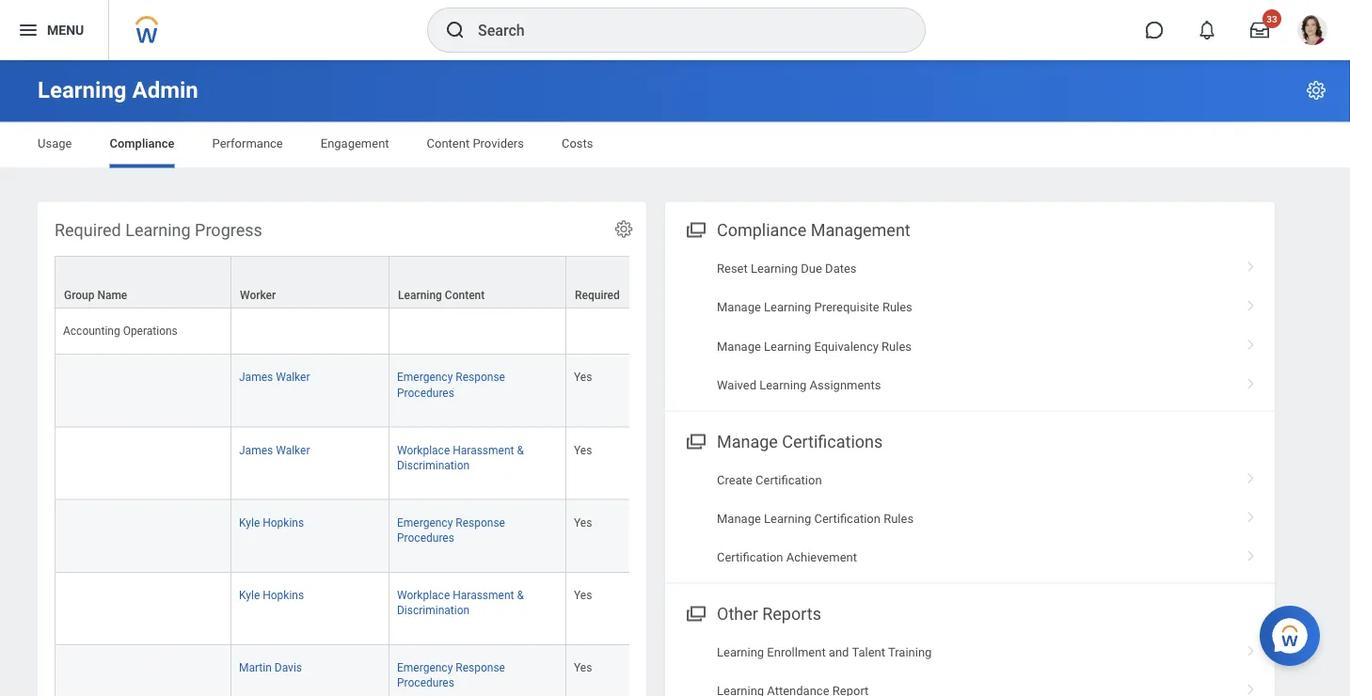 Task type: locate. For each thing, give the bounding box(es) containing it.
yes
[[574, 370, 592, 384], [574, 443, 592, 456], [574, 516, 592, 529], [574, 588, 592, 602], [574, 661, 592, 674]]

tab list
[[19, 123, 1331, 168]]

2 & from the top
[[517, 588, 524, 602]]

other
[[717, 604, 758, 624]]

5 yes from the top
[[574, 661, 592, 674]]

required for required learning progress
[[55, 220, 121, 240]]

james walker link
[[239, 367, 310, 384], [239, 439, 310, 456]]

0 vertical spatial kyle hopkins
[[239, 516, 304, 529]]

learning content column header
[[390, 256, 566, 309]]

1 vertical spatial james walker
[[239, 443, 310, 456]]

yes for martin davis emergency response procedures link
[[574, 661, 592, 674]]

chevron right image for compliance management
[[1239, 255, 1264, 273]]

manage learning equivalency rules link
[[665, 327, 1275, 366]]

1 kyle hopkins from the top
[[239, 516, 304, 529]]

2 vertical spatial rules
[[884, 512, 914, 526]]

response
[[456, 370, 505, 384], [456, 516, 505, 529], [456, 661, 505, 674]]

row containing martin davis
[[55, 645, 1115, 696]]

2 hopkins from the top
[[263, 588, 304, 602]]

1 walker from the top
[[276, 370, 310, 384]]

learning for reset learning due dates
[[751, 261, 798, 275]]

1 vertical spatial menu group image
[[682, 427, 708, 453]]

rules
[[882, 300, 912, 314], [882, 339, 912, 353], [884, 512, 914, 526]]

kyle hopkins for workplace
[[239, 588, 304, 602]]

emergency response procedures
[[397, 370, 505, 399], [397, 516, 505, 544], [397, 661, 505, 689]]

kyle
[[239, 516, 260, 529], [239, 588, 260, 602]]

1 vertical spatial james
[[239, 443, 273, 456]]

emergency response procedures for james walker
[[397, 370, 505, 399]]

2 kyle from the top
[[239, 588, 260, 602]]

1 horizontal spatial required
[[575, 288, 620, 302]]

0 vertical spatial james
[[239, 370, 273, 384]]

1 vertical spatial content
[[445, 288, 485, 302]]

walker for workplace
[[276, 443, 310, 456]]

1 vertical spatial list
[[665, 460, 1275, 577]]

1 james walker from the top
[[239, 370, 310, 384]]

learning admin main content
[[0, 60, 1350, 696]]

2 workplace from the top
[[397, 588, 450, 602]]

manage up waived
[[717, 339, 761, 353]]

0 vertical spatial content
[[427, 136, 470, 151]]

chevron right image inside create certification link
[[1239, 466, 1264, 485]]

emergency response procedures link
[[397, 367, 505, 399], [397, 512, 505, 544], [397, 657, 505, 689]]

2 list from the top
[[665, 460, 1275, 577]]

compliance inside tab list
[[110, 136, 175, 151]]

chevron right image
[[1239, 333, 1264, 351], [1239, 372, 1264, 390], [1239, 544, 1264, 563], [1239, 678, 1264, 696]]

reports
[[762, 604, 821, 624]]

james walker for workplace
[[239, 443, 310, 456]]

2 response from the top
[[456, 516, 505, 529]]

workplace
[[397, 443, 450, 456], [397, 588, 450, 602]]

list for compliance management
[[665, 249, 1275, 405]]

1 vertical spatial workplace harassment & discrimination
[[397, 588, 524, 617]]

reset learning due dates link
[[665, 249, 1275, 288]]

2 procedures from the top
[[397, 531, 454, 544]]

1 vertical spatial discrimination
[[397, 604, 470, 617]]

0 horizontal spatial compliance
[[110, 136, 175, 151]]

2 chevron right image from the top
[[1239, 372, 1264, 390]]

martin
[[239, 661, 272, 674]]

3 chevron right image from the top
[[1239, 466, 1264, 485]]

kyle hopkins
[[239, 516, 304, 529], [239, 588, 304, 602]]

workplace harassment & discrimination link for james walker
[[397, 439, 524, 471]]

manage up create
[[717, 432, 778, 451]]

0 vertical spatial harassment
[[453, 443, 514, 456]]

learning for manage learning prerequisite rules
[[764, 300, 811, 314]]

2 manage from the top
[[717, 339, 761, 353]]

1 vertical spatial emergency response procedures link
[[397, 512, 505, 544]]

3 yes from the top
[[574, 516, 592, 529]]

4 manage from the top
[[717, 512, 761, 526]]

3 emergency response procedures from the top
[[397, 661, 505, 689]]

worker column header
[[231, 256, 390, 309]]

6 row from the top
[[55, 645, 1115, 696]]

menu button
[[0, 0, 108, 60]]

1 yes from the top
[[574, 370, 592, 384]]

1 kyle from the top
[[239, 516, 260, 529]]

1 vertical spatial procedures
[[397, 531, 454, 544]]

required learning progress element
[[38, 202, 1115, 696]]

certification down manage certifications
[[756, 473, 822, 487]]

learning for waived learning assignments
[[759, 378, 807, 392]]

2 kyle hopkins from the top
[[239, 588, 304, 602]]

due
[[801, 261, 822, 275]]

performance
[[212, 136, 283, 151]]

3 manage from the top
[[717, 432, 778, 451]]

response for walker
[[456, 370, 505, 384]]

0 vertical spatial walker
[[276, 370, 310, 384]]

0 vertical spatial response
[[456, 370, 505, 384]]

compliance up reset learning due dates
[[717, 220, 807, 240]]

0 vertical spatial rules
[[882, 300, 912, 314]]

learning inside list
[[717, 645, 764, 659]]

2 chevron right image from the top
[[1239, 294, 1264, 312]]

chevron right image inside learning enrollment and talent training link
[[1239, 639, 1264, 657]]

davis
[[275, 661, 302, 674]]

learning enrollment and talent training
[[717, 645, 932, 659]]

1 james walker link from the top
[[239, 367, 310, 384]]

2 emergency response procedures from the top
[[397, 516, 505, 544]]

33
[[1267, 13, 1277, 24]]

1 vertical spatial kyle hopkins
[[239, 588, 304, 602]]

1 workplace harassment & discrimination from the top
[[397, 443, 524, 471]]

inbox large image
[[1250, 21, 1269, 40]]

1 chevron right image from the top
[[1239, 333, 1264, 351]]

1 workplace harassment & discrimination link from the top
[[397, 439, 524, 471]]

0 vertical spatial emergency response procedures link
[[397, 367, 505, 399]]

1 emergency response procedures from the top
[[397, 370, 505, 399]]

1 vertical spatial &
[[517, 588, 524, 602]]

2 kyle hopkins link from the top
[[239, 585, 304, 602]]

manage down reset
[[717, 300, 761, 314]]

procedures
[[397, 386, 454, 399], [397, 531, 454, 544], [397, 676, 454, 689]]

james
[[239, 370, 273, 384], [239, 443, 273, 456]]

manage learning equivalency rules
[[717, 339, 912, 353]]

content inside popup button
[[445, 288, 485, 302]]

2 vertical spatial procedures
[[397, 676, 454, 689]]

4 chevron right image from the top
[[1239, 678, 1264, 696]]

1 emergency response procedures link from the top
[[397, 367, 505, 399]]

achievement
[[786, 551, 857, 565]]

kyle hopkins link
[[239, 512, 304, 529], [239, 585, 304, 602]]

4 chevron right image from the top
[[1239, 505, 1264, 524]]

walker for emergency
[[276, 370, 310, 384]]

menu group image
[[682, 216, 708, 241], [682, 427, 708, 453]]

1 & from the top
[[517, 443, 524, 456]]

required for required
[[575, 288, 620, 302]]

2 walker from the top
[[276, 443, 310, 456]]

list
[[665, 249, 1275, 405], [665, 460, 1275, 577]]

emergency response procedures link for james walker
[[397, 367, 505, 399]]

2 row from the top
[[55, 354, 1115, 427]]

martin davis link
[[239, 657, 302, 674]]

1 discrimination from the top
[[397, 458, 470, 471]]

1 harassment from the top
[[453, 443, 514, 456]]

yes for emergency response procedures link associated with james walker
[[574, 370, 592, 384]]

1 workplace from the top
[[397, 443, 450, 456]]

chevron right image inside waived learning assignments link
[[1239, 372, 1264, 390]]

menu group image
[[682, 600, 708, 625]]

1 vertical spatial required
[[575, 288, 620, 302]]

group name
[[64, 288, 127, 302]]

1 row from the top
[[55, 256, 1115, 309]]

& for kyle hopkins
[[517, 588, 524, 602]]

rules right equivalency
[[882, 339, 912, 353]]

2 menu group image from the top
[[682, 427, 708, 453]]

harassment for james walker
[[453, 443, 514, 456]]

james walker
[[239, 370, 310, 384], [239, 443, 310, 456]]

3 emergency from the top
[[397, 661, 453, 674]]

accounting
[[63, 324, 120, 337]]

row
[[55, 256, 1115, 309], [55, 354, 1115, 427], [55, 427, 1115, 500], [55, 500, 1115, 572], [55, 572, 1115, 645], [55, 645, 1115, 696]]

workplace for hopkins
[[397, 588, 450, 602]]

learning
[[38, 77, 127, 103], [125, 220, 191, 240], [751, 261, 798, 275], [398, 288, 442, 302], [764, 300, 811, 314], [764, 339, 811, 353], [759, 378, 807, 392], [764, 512, 811, 526], [717, 645, 764, 659]]

required up accounting operations 'row'
[[575, 288, 620, 302]]

0 vertical spatial menu group image
[[682, 216, 708, 241]]

1 vertical spatial harassment
[[453, 588, 514, 602]]

certification up achievement
[[814, 512, 881, 526]]

content inside tab list
[[427, 136, 470, 151]]

configure required learning progress image
[[613, 219, 634, 239]]

0 vertical spatial kyle
[[239, 516, 260, 529]]

cell
[[231, 308, 390, 354], [390, 308, 566, 354], [566, 308, 649, 354], [55, 354, 231, 427], [55, 427, 231, 500], [55, 500, 231, 572], [55, 572, 231, 645], [55, 645, 231, 696]]

0 vertical spatial emergency
[[397, 370, 453, 384]]

compliance for compliance management
[[717, 220, 807, 240]]

0 vertical spatial james walker
[[239, 370, 310, 384]]

compliance down admin
[[110, 136, 175, 151]]

workplace harassment & discrimination
[[397, 443, 524, 471], [397, 588, 524, 617]]

list containing reset learning due dates
[[665, 249, 1275, 405]]

certification achievement link
[[665, 538, 1275, 577]]

2 james from the top
[[239, 443, 273, 456]]

2 vertical spatial emergency response procedures link
[[397, 657, 505, 689]]

compliance
[[110, 136, 175, 151], [717, 220, 807, 240]]

3 emergency response procedures link from the top
[[397, 657, 505, 689]]

3 procedures from the top
[[397, 676, 454, 689]]

3 chevron right image from the top
[[1239, 544, 1264, 563]]

1 manage from the top
[[717, 300, 761, 314]]

rules down create certification link at the bottom of the page
[[884, 512, 914, 526]]

learning content
[[398, 288, 485, 302]]

emergency for hopkins
[[397, 516, 453, 529]]

chevron right image inside manage learning equivalency rules link
[[1239, 333, 1264, 351]]

list containing create certification
[[665, 460, 1275, 577]]

search image
[[444, 19, 467, 41]]

5 row from the top
[[55, 572, 1115, 645]]

1 menu group image from the top
[[682, 216, 708, 241]]

2 discrimination from the top
[[397, 604, 470, 617]]

1 kyle hopkins link from the top
[[239, 512, 304, 529]]

0 vertical spatial hopkins
[[263, 516, 304, 529]]

1 vertical spatial walker
[[276, 443, 310, 456]]

2 harassment from the top
[[453, 588, 514, 602]]

0 vertical spatial james walker link
[[239, 367, 310, 384]]

row containing group name
[[55, 256, 1115, 309]]

1 vertical spatial response
[[456, 516, 505, 529]]

2 emergency response procedures link from the top
[[397, 512, 505, 544]]

content
[[427, 136, 470, 151], [445, 288, 485, 302]]

1 horizontal spatial compliance
[[717, 220, 807, 240]]

accounting operations
[[63, 324, 178, 337]]

progress
[[195, 220, 262, 240]]

name
[[97, 288, 127, 302]]

manage certifications
[[717, 432, 883, 451]]

0 vertical spatial discrimination
[[397, 458, 470, 471]]

1 response from the top
[[456, 370, 505, 384]]

chevron right image inside reset learning due dates link
[[1239, 255, 1264, 273]]

2 vertical spatial response
[[456, 661, 505, 674]]

1 vertical spatial workplace harassment & discrimination link
[[397, 585, 524, 617]]

notifications large image
[[1198, 21, 1217, 40]]

1 vertical spatial emergency
[[397, 516, 453, 529]]

configure this page image
[[1305, 79, 1328, 102]]

0 horizontal spatial required
[[55, 220, 121, 240]]

2 james walker from the top
[[239, 443, 310, 456]]

chevron right image inside certification achievement link
[[1239, 544, 1264, 563]]

walker
[[276, 370, 310, 384], [276, 443, 310, 456]]

harassment for kyle hopkins
[[453, 588, 514, 602]]

1 vertical spatial workplace
[[397, 588, 450, 602]]

1 procedures from the top
[[397, 386, 454, 399]]

0 vertical spatial kyle hopkins link
[[239, 512, 304, 529]]

response for hopkins
[[456, 516, 505, 529]]

0 vertical spatial certification
[[756, 473, 822, 487]]

certification
[[756, 473, 822, 487], [814, 512, 881, 526], [717, 551, 783, 565]]

0 vertical spatial required
[[55, 220, 121, 240]]

1 emergency from the top
[[397, 370, 453, 384]]

1 vertical spatial hopkins
[[263, 588, 304, 602]]

1 vertical spatial kyle
[[239, 588, 260, 602]]

1 vertical spatial compliance
[[717, 220, 807, 240]]

required
[[55, 220, 121, 240], [575, 288, 620, 302]]

0 vertical spatial procedures
[[397, 386, 454, 399]]

2 vertical spatial emergency
[[397, 661, 453, 674]]

chevron right image for waived learning assignments
[[1239, 372, 1264, 390]]

hopkins for workplace
[[263, 588, 304, 602]]

1 vertical spatial kyle hopkins link
[[239, 585, 304, 602]]

manage
[[717, 300, 761, 314], [717, 339, 761, 353], [717, 432, 778, 451], [717, 512, 761, 526]]

workplace harassment & discrimination link
[[397, 439, 524, 471], [397, 585, 524, 617]]

3 response from the top
[[456, 661, 505, 674]]

harassment
[[453, 443, 514, 456], [453, 588, 514, 602]]

0 vertical spatial workplace
[[397, 443, 450, 456]]

kyle hopkins link for emergency
[[239, 512, 304, 529]]

2 workplace harassment & discrimination link from the top
[[397, 585, 524, 617]]

content providers
[[427, 136, 524, 151]]

2 james walker link from the top
[[239, 439, 310, 456]]

2 vertical spatial emergency response procedures
[[397, 661, 505, 689]]

0 vertical spatial emergency response procedures
[[397, 370, 505, 399]]

emergency
[[397, 370, 453, 384], [397, 516, 453, 529], [397, 661, 453, 674]]

manage down create
[[717, 512, 761, 526]]

james walker for emergency
[[239, 370, 310, 384]]

0 vertical spatial workplace harassment & discrimination link
[[397, 439, 524, 471]]

hopkins
[[263, 516, 304, 529], [263, 588, 304, 602]]

1 chevron right image from the top
[[1239, 255, 1264, 273]]

emergency for davis
[[397, 661, 453, 674]]

1 vertical spatial james walker link
[[239, 439, 310, 456]]

justify image
[[17, 19, 40, 41]]

compliance management
[[717, 220, 910, 240]]

james walker link for emergency
[[239, 367, 310, 384]]

1 hopkins from the top
[[263, 516, 304, 529]]

tab list containing usage
[[19, 123, 1331, 168]]

1 vertical spatial emergency response procedures
[[397, 516, 505, 544]]

certification achievement
[[717, 551, 857, 565]]

discrimination
[[397, 458, 470, 471], [397, 604, 470, 617]]

waived
[[717, 378, 756, 392]]

create certification link
[[665, 460, 1275, 499]]

required inside popup button
[[575, 288, 620, 302]]

learning for manage learning certification rules
[[764, 512, 811, 526]]

kyle for emergency response procedures
[[239, 516, 260, 529]]

procedures for james walker
[[397, 386, 454, 399]]

2 workplace harassment & discrimination from the top
[[397, 588, 524, 617]]

certification up other
[[717, 551, 783, 565]]

1 james from the top
[[239, 370, 273, 384]]

required up group name
[[55, 220, 121, 240]]

chevron right image inside manage learning certification rules link
[[1239, 505, 1264, 524]]

james for workplace harassment & discrimination
[[239, 443, 273, 456]]

0 vertical spatial list
[[665, 249, 1275, 405]]

1 list from the top
[[665, 249, 1275, 405]]

2 emergency from the top
[[397, 516, 453, 529]]

rules right prerequisite
[[882, 300, 912, 314]]

0 vertical spatial workplace harassment & discrimination
[[397, 443, 524, 471]]

0 vertical spatial compliance
[[110, 136, 175, 151]]

5 chevron right image from the top
[[1239, 639, 1264, 657]]

0 vertical spatial &
[[517, 443, 524, 456]]

&
[[517, 443, 524, 456], [517, 588, 524, 602]]

chevron right image
[[1239, 255, 1264, 273], [1239, 294, 1264, 312], [1239, 466, 1264, 485], [1239, 505, 1264, 524], [1239, 639, 1264, 657]]



Task type: vqa. For each thing, say whether or not it's contained in the screenshot.


Task type: describe. For each thing, give the bounding box(es) containing it.
discrimination for walker
[[397, 458, 470, 471]]

costs
[[562, 136, 593, 151]]

required learning progress
[[55, 220, 262, 240]]

4 row from the top
[[55, 500, 1115, 572]]

chevron right image for other reports
[[1239, 639, 1264, 657]]

james for emergency response procedures
[[239, 370, 273, 384]]

emergency response procedures link for martin davis
[[397, 657, 505, 689]]

certifications
[[782, 432, 883, 451]]

assignments
[[810, 378, 881, 392]]

other reports
[[717, 604, 821, 624]]

emergency response procedures for martin davis
[[397, 661, 505, 689]]

33 button
[[1239, 9, 1281, 51]]

and
[[829, 645, 849, 659]]

manage for manage learning equivalency rules
[[717, 339, 761, 353]]

waived learning assignments link
[[665, 366, 1275, 405]]

workplace harassment & discrimination link for kyle hopkins
[[397, 585, 524, 617]]

1 vertical spatial certification
[[814, 512, 881, 526]]

worker button
[[231, 256, 389, 307]]

& for james walker
[[517, 443, 524, 456]]

manage for manage certifications
[[717, 432, 778, 451]]

workplace harassment & discrimination for kyle hopkins
[[397, 588, 524, 617]]

kyle hopkins for emergency
[[239, 516, 304, 529]]

list for manage certifications
[[665, 460, 1275, 577]]

learning admin
[[38, 77, 198, 103]]

james walker link for workplace
[[239, 439, 310, 456]]

engagement
[[321, 136, 389, 151]]

2 yes from the top
[[574, 443, 592, 456]]

emergency response procedures for kyle hopkins
[[397, 516, 505, 544]]

rules for compliance management
[[882, 300, 912, 314]]

management
[[811, 220, 910, 240]]

manage for manage learning certification rules
[[717, 512, 761, 526]]

manage learning prerequisite rules
[[717, 300, 912, 314]]

usage
[[38, 136, 72, 151]]

hopkins for emergency
[[263, 516, 304, 529]]

required button
[[566, 256, 648, 307]]

rules for manage certifications
[[884, 512, 914, 526]]

martin davis
[[239, 661, 302, 674]]

create
[[717, 473, 753, 487]]

chevron right image for manage certifications
[[1239, 466, 1264, 485]]

menu banner
[[0, 0, 1350, 60]]

chevron right image inside learning enrollment and talent training list
[[1239, 678, 1264, 696]]

response for davis
[[456, 661, 505, 674]]

tab list inside learning admin main content
[[19, 123, 1331, 168]]

training
[[888, 645, 932, 659]]

menu group image for manage certifications
[[682, 427, 708, 453]]

operations
[[123, 324, 178, 337]]

learning content button
[[390, 256, 565, 307]]

manage learning certification rules link
[[665, 499, 1275, 538]]

learning inside popup button
[[398, 288, 442, 302]]

chevron right image for certification achievement
[[1239, 544, 1264, 563]]

kyle hopkins link for workplace
[[239, 585, 304, 602]]

yes for emergency response procedures link corresponding to kyle hopkins
[[574, 516, 592, 529]]

workplace for walker
[[397, 443, 450, 456]]

menu
[[47, 22, 84, 38]]

manage learning prerequisite rules link
[[665, 288, 1275, 327]]

dates
[[825, 261, 857, 275]]

profile logan mcneil image
[[1297, 15, 1328, 49]]

admin
[[132, 77, 198, 103]]

learning enrollment and talent training list
[[665, 633, 1275, 696]]

reset learning due dates
[[717, 261, 857, 275]]

group name button
[[56, 256, 231, 307]]

emergency response procedures link for kyle hopkins
[[397, 512, 505, 544]]

learning for manage learning equivalency rules
[[764, 339, 811, 353]]

4 yes from the top
[[574, 588, 592, 602]]

workplace harassment & discrimination for james walker
[[397, 443, 524, 471]]

kyle for workplace harassment & discrimination
[[239, 588, 260, 602]]

emergency for walker
[[397, 370, 453, 384]]

equivalency
[[814, 339, 879, 353]]

group
[[64, 288, 94, 302]]

providers
[[473, 136, 524, 151]]

discrimination for hopkins
[[397, 604, 470, 617]]

Search Workday  search field
[[478, 9, 886, 51]]

1 vertical spatial rules
[[882, 339, 912, 353]]

manage learning certification rules
[[717, 512, 914, 526]]

learning enrollment and talent training link
[[665, 633, 1275, 672]]

chevron right image inside manage learning prerequisite rules link
[[1239, 294, 1264, 312]]

create certification
[[717, 473, 822, 487]]

accounting operations row
[[55, 308, 1115, 354]]

chevron right image for manage learning equivalency rules
[[1239, 333, 1264, 351]]

group name column header
[[55, 256, 231, 309]]

reset
[[717, 261, 748, 275]]

learning for required learning progress
[[125, 220, 191, 240]]

2 vertical spatial certification
[[717, 551, 783, 565]]

compliance for compliance
[[110, 136, 175, 151]]

manage for manage learning prerequisite rules
[[717, 300, 761, 314]]

menu group image for compliance management
[[682, 216, 708, 241]]

talent
[[852, 645, 885, 659]]

worker
[[240, 288, 276, 302]]

waived learning assignments
[[717, 378, 881, 392]]

3 row from the top
[[55, 427, 1115, 500]]

prerequisite
[[814, 300, 879, 314]]

procedures for martin davis
[[397, 676, 454, 689]]

enrollment
[[767, 645, 826, 659]]

procedures for kyle hopkins
[[397, 531, 454, 544]]



